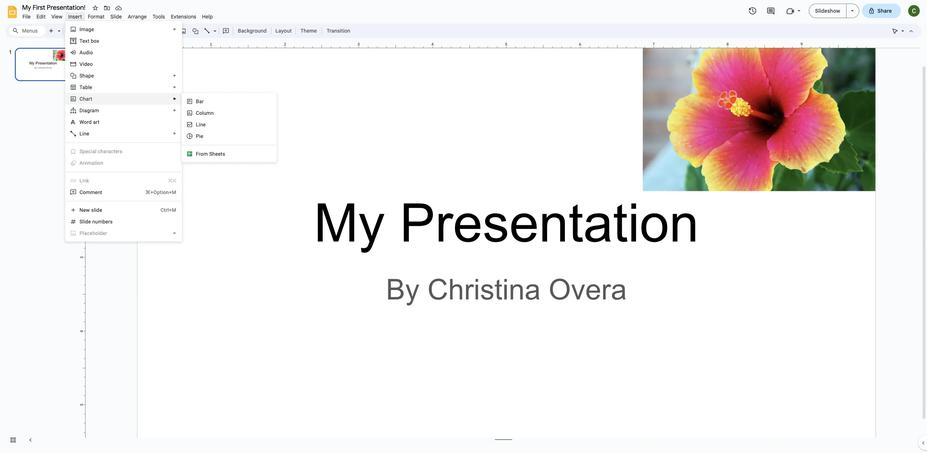 Task type: vqa. For each thing, say whether or not it's contained in the screenshot.


Task type: describe. For each thing, give the bounding box(es) containing it.
ial
[[91, 149, 97, 155]]

from
[[196, 151, 208, 157]]

u
[[83, 50, 86, 56]]

slide menu item
[[108, 12, 125, 21]]

slide
[[110, 13, 122, 20]]

new slide with layout image
[[56, 26, 61, 29]]

tools menu item
[[150, 12, 168, 21]]

box
[[91, 38, 99, 44]]

b
[[196, 99, 199, 104]]

p for laceholder
[[80, 231, 83, 237]]

a for u
[[80, 50, 83, 56]]

⌘+option+m
[[145, 190, 176, 196]]

insert menu item
[[65, 12, 85, 21]]

edit
[[37, 13, 46, 20]]

help menu item
[[199, 12, 216, 21]]

laceholder
[[83, 231, 107, 237]]

⌘+option+m element
[[137, 189, 176, 196]]

ar
[[199, 99, 204, 104]]

art for w ord art
[[93, 119, 100, 125]]

b
[[85, 85, 88, 90]]

new slide n element
[[80, 207, 104, 213]]

► for i mage
[[173, 27, 177, 31]]

share
[[878, 8, 892, 14]]

background
[[238, 28, 267, 34]]

insert
[[68, 13, 82, 20]]

column c element
[[196, 110, 216, 116]]

m
[[86, 190, 90, 196]]

d
[[80, 108, 83, 114]]

transition
[[327, 28, 350, 34]]

d iagram
[[80, 108, 99, 114]]

link k element
[[80, 178, 91, 184]]

mode and view toolbar
[[890, 24, 917, 38]]

pie p element
[[196, 133, 206, 139]]

characters
[[98, 149, 123, 155]]

Star checkbox
[[90, 3, 100, 13]]

iagram
[[83, 108, 99, 114]]

► for le
[[173, 85, 177, 89]]

edit menu item
[[34, 12, 49, 21]]

menu containing i
[[65, 21, 182, 242]]

slide numbers e element
[[80, 219, 115, 225]]

heets
[[212, 151, 225, 157]]

audio u element
[[80, 50, 95, 56]]

menu bar inside 'menu bar' banner
[[20, 9, 216, 21]]

⌘k element
[[159, 177, 176, 185]]

animation a element
[[80, 160, 106, 166]]

t
[[80, 38, 82, 44]]

1 vertical spatial s
[[209, 151, 212, 157]]

c h art
[[80, 96, 92, 102]]

format
[[88, 13, 105, 20]]

slid
[[80, 219, 88, 225]]

lin
[[80, 178, 87, 184]]

shape image
[[191, 26, 200, 36]]

shape s element
[[80, 73, 96, 79]]

layout
[[275, 28, 292, 34]]

w
[[80, 119, 84, 125]]

main toolbar
[[45, 25, 354, 36]]

format menu item
[[85, 12, 108, 21]]

ment
[[90, 190, 102, 196]]

hape
[[83, 73, 94, 79]]

from sheets s element
[[196, 151, 227, 157]]

slide
[[91, 207, 102, 213]]

slideshow
[[816, 8, 841, 14]]

file menu item
[[20, 12, 34, 21]]

nimation
[[83, 160, 103, 166]]

0 vertical spatial s
[[80, 73, 83, 79]]

a nimation
[[80, 160, 103, 166]]

insert image image
[[179, 26, 187, 36]]

co m ment
[[80, 190, 102, 196]]

⌘k
[[168, 178, 176, 184]]

spe c ial characters
[[80, 149, 123, 155]]

i
[[80, 26, 81, 32]]

6 ► from the top
[[173, 132, 177, 136]]

from s heets
[[196, 151, 225, 157]]

art for c h art
[[86, 96, 92, 102]]

c for olumn
[[196, 110, 199, 116]]

co
[[80, 190, 86, 196]]

ie
[[199, 133, 203, 139]]

help
[[202, 13, 213, 20]]

slid e numbers
[[80, 219, 113, 225]]

a for nimation
[[80, 160, 83, 166]]



Task type: locate. For each thing, give the bounding box(es) containing it.
l ine
[[196, 122, 206, 128]]

menu bar containing file
[[20, 9, 216, 21]]

bar b element
[[196, 99, 206, 104]]

lin k
[[80, 178, 89, 184]]

ctrl+m element
[[152, 207, 176, 214]]

t ext box
[[80, 38, 99, 44]]

menu item down characters
[[66, 157, 182, 169]]

Rename text field
[[20, 3, 90, 12]]

line l element
[[196, 122, 208, 128]]

k
[[87, 178, 89, 184]]

0 horizontal spatial p
[[80, 231, 83, 237]]

1 horizontal spatial c
[[196, 110, 199, 116]]

► for s hape
[[173, 74, 177, 78]]

ine
[[199, 122, 206, 128]]

art right ord
[[93, 119, 100, 125]]

theme
[[301, 28, 317, 34]]

start slideshow (⌘+enter) image
[[851, 10, 854, 12]]

1 vertical spatial art
[[93, 119, 100, 125]]

ext
[[82, 38, 90, 44]]

v ideo
[[80, 61, 93, 67]]

spe
[[80, 149, 88, 155]]

p down l
[[196, 133, 199, 139]]

0 horizontal spatial s
[[80, 73, 83, 79]]

arrange menu item
[[125, 12, 150, 21]]

table b element
[[80, 85, 94, 90]]

slideshow button
[[809, 4, 847, 18]]

0 horizontal spatial c
[[80, 96, 83, 102]]

n ew slide
[[80, 207, 102, 213]]

transition button
[[324, 25, 354, 36]]

placeholder p element
[[80, 231, 109, 237]]

application
[[0, 0, 928, 454]]

1 horizontal spatial art
[[93, 119, 100, 125]]

text box t element
[[80, 38, 101, 44]]

a
[[80, 50, 83, 56], [80, 160, 83, 166]]

h
[[83, 96, 86, 102]]

comment m element
[[80, 190, 105, 196]]

s right from
[[209, 151, 212, 157]]

s down v
[[80, 73, 83, 79]]

menu bar banner
[[0, 0, 928, 454]]

3 ► from the top
[[173, 85, 177, 89]]

7 ► from the top
[[173, 231, 177, 235]]

b ar
[[196, 99, 204, 104]]

1 vertical spatial p
[[80, 231, 83, 237]]

s hape
[[80, 73, 94, 79]]

c for h
[[80, 96, 83, 102]]

ideo
[[83, 61, 93, 67]]

extensions
[[171, 13, 196, 20]]

0 horizontal spatial art
[[86, 96, 92, 102]]

dio
[[86, 50, 93, 56]]

p for ie
[[196, 133, 199, 139]]

line q element
[[80, 131, 91, 137]]

menu bar
[[20, 9, 216, 21]]

i mage
[[80, 26, 94, 32]]

a down spe
[[80, 160, 83, 166]]

c up d
[[80, 96, 83, 102]]

c
[[88, 149, 91, 155]]

menu item containing spe
[[66, 146, 182, 157]]

s
[[80, 73, 83, 79], [209, 151, 212, 157]]

0 vertical spatial p
[[196, 133, 199, 139]]

1 horizontal spatial s
[[209, 151, 212, 157]]

p ie
[[196, 133, 203, 139]]

c down b on the left top of the page
[[196, 110, 199, 116]]

background button
[[235, 25, 270, 36]]

art
[[86, 96, 92, 102], [93, 119, 100, 125]]

a u dio
[[80, 50, 93, 56]]

numbers
[[92, 219, 113, 225]]

5 ► from the top
[[173, 108, 177, 112]]

ew
[[83, 207, 90, 213]]

menu item
[[66, 146, 182, 157], [66, 157, 182, 169], [70, 177, 176, 185], [66, 228, 182, 239]]

line
[[80, 131, 89, 137]]

olumn
[[199, 110, 214, 116]]

ord
[[84, 119, 92, 125]]

► for art
[[173, 97, 177, 101]]

view
[[51, 13, 63, 20]]

► for d iagram
[[173, 108, 177, 112]]

4 ► from the top
[[173, 97, 177, 101]]

word art w element
[[80, 119, 102, 125]]

p down slid at the left top of page
[[80, 231, 83, 237]]

theme button
[[297, 25, 320, 36]]

2 ► from the top
[[173, 74, 177, 78]]

navigation inside "application"
[[0, 41, 80, 454]]

0 vertical spatial a
[[80, 50, 83, 56]]

p inside menu item
[[80, 231, 83, 237]]

special characters c element
[[80, 149, 125, 155]]

v
[[80, 61, 83, 67]]

tools
[[153, 13, 165, 20]]

► for p laceholder
[[173, 231, 177, 235]]

video v element
[[80, 61, 95, 67]]

arrange
[[128, 13, 147, 20]]

a left dio
[[80, 50, 83, 56]]

menu item up nimation
[[66, 146, 182, 157]]

le
[[88, 85, 92, 90]]

menu item up ment
[[70, 177, 176, 185]]

1 a from the top
[[80, 50, 83, 56]]

l
[[196, 122, 199, 128]]

file
[[22, 13, 31, 20]]

navigation
[[0, 41, 80, 454]]

c
[[80, 96, 83, 102], [196, 110, 199, 116]]

image i element
[[80, 26, 96, 32]]

p
[[196, 133, 199, 139], [80, 231, 83, 237]]

ctrl+m
[[161, 207, 176, 213]]

c olumn
[[196, 110, 214, 116]]

1 vertical spatial c
[[196, 110, 199, 116]]

ta
[[80, 85, 85, 90]]

0 vertical spatial c
[[80, 96, 83, 102]]

mage
[[81, 26, 94, 32]]

p laceholder
[[80, 231, 107, 237]]

share button
[[862, 4, 901, 18]]

e
[[88, 219, 91, 225]]

1 vertical spatial a
[[80, 160, 83, 166]]

1 ► from the top
[[173, 27, 177, 31]]

n
[[80, 207, 83, 213]]

Menus field
[[9, 26, 45, 36]]

chart h element
[[80, 96, 94, 102]]

►
[[173, 27, 177, 31], [173, 74, 177, 78], [173, 85, 177, 89], [173, 97, 177, 101], [173, 108, 177, 112], [173, 132, 177, 136], [173, 231, 177, 235]]

layout button
[[273, 25, 294, 36]]

0 vertical spatial art
[[86, 96, 92, 102]]

a inside menu item
[[80, 160, 83, 166]]

2 a from the top
[[80, 160, 83, 166]]

menu item containing p
[[66, 228, 182, 239]]

menu
[[165, 0, 277, 403], [65, 21, 182, 242]]

ta b le
[[80, 85, 92, 90]]

menu item down numbers
[[66, 228, 182, 239]]

diagram d element
[[80, 108, 101, 114]]

extensions menu item
[[168, 12, 199, 21]]

view menu item
[[49, 12, 65, 21]]

1 horizontal spatial p
[[196, 133, 199, 139]]

menu containing b
[[165, 0, 277, 403]]

menu item containing a
[[66, 157, 182, 169]]

w ord art
[[80, 119, 100, 125]]

art up d iagram
[[86, 96, 92, 102]]

application containing slideshow
[[0, 0, 928, 454]]

menu item containing lin
[[70, 177, 176, 185]]



